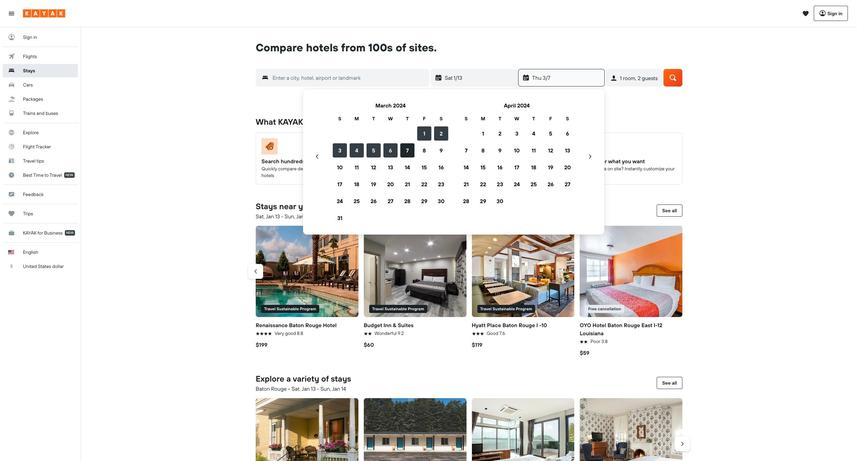 Task type: locate. For each thing, give the bounding box(es) containing it.
grid
[[332, 97, 450, 227], [458, 97, 576, 227]]

2 grid from the left
[[458, 97, 576, 227]]

oyo hotel baton rouge east i-12 louisiana element
[[580, 226, 683, 317]]

forward image
[[680, 441, 686, 447]]

0 horizontal spatial grid
[[332, 97, 450, 227]]

hotel element
[[472, 398, 575, 461]]

next month image
[[587, 153, 594, 160]]

1 horizontal spatial grid
[[458, 97, 576, 227]]

inn element
[[580, 398, 683, 461]]

united states (english) image
[[8, 250, 14, 254]]

row
[[332, 115, 450, 122], [458, 115, 576, 122], [332, 125, 450, 142], [458, 125, 576, 142], [332, 142, 450, 159], [458, 142, 576, 159], [332, 159, 450, 176], [458, 159, 576, 176], [332, 176, 450, 193], [458, 176, 576, 193], [332, 193, 450, 210], [458, 193, 576, 210]]

renaissance baton rouge hotel element
[[256, 226, 359, 317]]

motel element
[[364, 398, 467, 461]]

None search field
[[246, 54, 693, 100]]

figure
[[262, 138, 350, 157], [370, 138, 458, 157], [478, 138, 566, 157], [586, 138, 674, 157], [256, 226, 359, 317], [364, 226, 467, 317], [472, 226, 575, 317], [580, 226, 683, 317]]

explore a variety of stays carousel region
[[253, 396, 690, 461]]



Task type: describe. For each thing, give the bounding box(es) containing it.
hyatt place baton rouge i -10 element
[[472, 226, 575, 317]]

previous month image
[[314, 153, 321, 160]]

1 grid from the left
[[332, 97, 450, 227]]

budget inn & suites element
[[364, 226, 467, 317]]

bed & breakfast element
[[256, 398, 359, 461]]

Enter a city, hotel, airport or landmark text field
[[269, 73, 430, 83]]

navigation menu image
[[8, 10, 15, 17]]

end date calendar input element
[[311, 97, 597, 227]]

stays near you carousel region
[[248, 223, 686, 360]]

back image
[[253, 268, 259, 275]]



